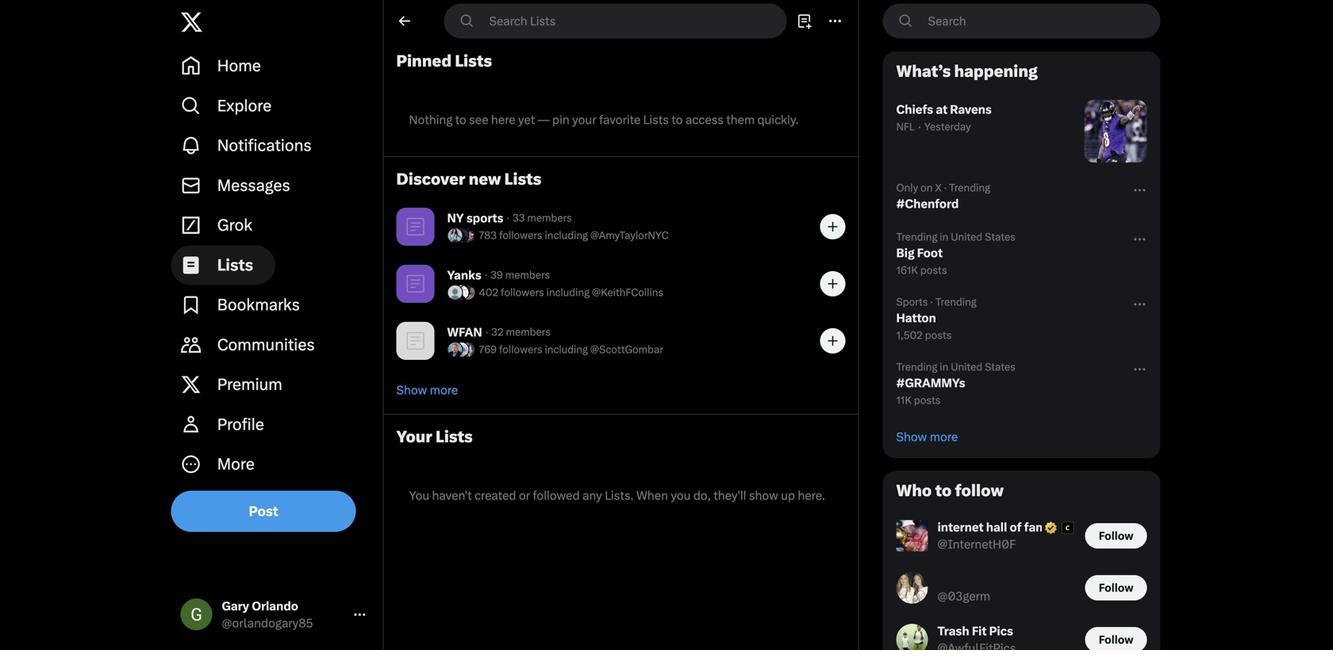 Task type: describe. For each thing, give the bounding box(es) containing it.
trending inside sports · trending hatton 1,502 posts
[[936, 296, 977, 308]]

follow for trash fit pics link follow "button"
[[1099, 634, 1134, 647]]

who to follow
[[897, 482, 1004, 501]]

trash
[[938, 625, 970, 639]]

@keithfcollins
[[592, 287, 664, 299]]

pics
[[989, 625, 1013, 639]]

verified account image
[[1044, 521, 1059, 536]]

2 follow button from the top
[[1086, 576, 1147, 601]]

grok
[[217, 216, 252, 235]]

haven't
[[432, 489, 472, 503]]

you
[[409, 489, 430, 503]]

follow button for trash fit pics link
[[1086, 628, 1147, 651]]

ravens
[[950, 102, 992, 117]]

followers for yanks
[[501, 287, 544, 299]]

only on x · trending #chenford
[[897, 182, 991, 211]]

posts inside trending in united states #grammys 11k posts
[[914, 394, 941, 407]]

search query text field for search search field
[[919, 4, 1160, 38]]

home link
[[171, 46, 377, 86]]

posts inside sports · trending hatton 1,502 posts
[[925, 329, 952, 342]]

@amytaylornyc
[[590, 229, 669, 242]]

discover new lists
[[396, 170, 542, 189]]

Search search field
[[883, 4, 1161, 38]]

internet
[[938, 521, 984, 535]]

big
[[897, 246, 915, 260]]

here
[[491, 113, 516, 127]]

to for nothing
[[455, 113, 467, 127]]

orlando
[[252, 600, 298, 614]]

communities link
[[171, 325, 377, 365]]

followed
[[533, 489, 580, 503]]

follow button for internet hall of fame link
[[1086, 524, 1147, 549]]

lists right your
[[436, 428, 473, 447]]

Search Lists search field
[[444, 4, 787, 38]]

what's
[[897, 62, 951, 81]]

@03germ link
[[938, 589, 991, 605]]

your
[[396, 428, 432, 447]]

your lists
[[396, 428, 473, 447]]

nothing to see here yet — pin your favorite lists to access them quickly.
[[409, 113, 799, 127]]

trending inside trending in united states #grammys 11k posts
[[897, 361, 938, 373]]

· inside yanks · 39 members
[[485, 269, 488, 281]]

more for show more link to the top
[[430, 383, 458, 398]]

united for big foot
[[951, 231, 983, 243]]

when
[[637, 489, 668, 503]]

· inside 'wfan · 32 members'
[[486, 326, 488, 339]]

including for ny sports
[[545, 229, 588, 242]]

769 followers including @scottgombar
[[479, 344, 663, 356]]

nothing
[[409, 113, 453, 127]]

· inside ny sports · 33 members
[[507, 212, 510, 224]]

internet hall of fame
[[938, 521, 1054, 535]]

here.
[[798, 489, 826, 503]]

do,
[[694, 489, 711, 503]]

fame
[[1024, 521, 1054, 535]]

@interneth0f link
[[938, 537, 1016, 553]]

#chenford
[[897, 197, 959, 211]]

they'll
[[714, 489, 746, 503]]

161k
[[897, 264, 918, 277]]

you haven't created or followed any lists. when you do, they'll show up here.
[[409, 489, 826, 503]]

yesterday
[[925, 121, 971, 133]]

yet
[[518, 113, 535, 127]]

more button
[[171, 445, 377, 485]]

only
[[897, 182, 918, 194]]

@03germ
[[938, 590, 991, 604]]

show more for the bottommost show more link
[[897, 430, 958, 444]]

402 followers including @keithfcollins
[[479, 287, 664, 299]]

hall
[[986, 521, 1007, 535]]

internet hall of fame link
[[938, 520, 1076, 537]]

created
[[475, 489, 516, 503]]

lists link
[[171, 245, 377, 285]]

pinned
[[396, 52, 452, 71]]

0 vertical spatial show more link
[[384, 370, 858, 411]]

on
[[921, 182, 933, 194]]

sports · trending hatton 1,502 posts
[[897, 296, 977, 342]]

or
[[519, 489, 530, 503]]

members inside ny sports · 33 members
[[527, 212, 572, 224]]

including for wfan
[[545, 344, 588, 356]]

in for #grammys
[[940, 361, 949, 373]]

· inside only on x · trending #chenford
[[944, 182, 947, 194]]

post link
[[171, 491, 356, 532]]

primary navigation
[[171, 46, 377, 485]]

post
[[249, 504, 278, 520]]

@orlandogary85
[[222, 617, 313, 631]]

profile
[[217, 415, 264, 434]]

783 followers including @amytaylornyc
[[479, 229, 669, 242]]

foot
[[917, 246, 943, 260]]

lists right pinned
[[455, 52, 492, 71]]

including for yanks
[[547, 287, 590, 299]]

at
[[936, 102, 948, 117]]

posts inside trending in united states big foot 161k posts
[[921, 264, 947, 277]]

yanks
[[447, 268, 482, 283]]

follow
[[955, 482, 1004, 501]]

chiefs
[[897, 102, 934, 117]]

who to follow section
[[884, 472, 1160, 651]]

followers for ny sports
[[499, 229, 543, 242]]

communities
[[217, 336, 315, 355]]



Task type: vqa. For each thing, say whether or not it's contained in the screenshot.
1h link
no



Task type: locate. For each thing, give the bounding box(es) containing it.
posts down hatton
[[925, 329, 952, 342]]

show more down 11k
[[897, 430, 958, 444]]

1 vertical spatial more
[[930, 430, 958, 444]]

1 vertical spatial followers
[[501, 287, 544, 299]]

states for #grammys
[[985, 361, 1016, 373]]

lists timeline element
[[384, 0, 858, 651]]

home
[[217, 56, 261, 76]]

402
[[479, 287, 499, 299]]

· right nfl
[[918, 120, 921, 134]]

favorite
[[599, 113, 641, 127]]

· right sports
[[931, 296, 933, 308]]

explore link
[[171, 86, 377, 126]]

united inside trending in united states #grammys 11k posts
[[951, 361, 983, 373]]

hatton
[[897, 311, 936, 325]]

members inside yanks · 39 members
[[505, 269, 550, 281]]

ny sports · 33 members
[[447, 211, 572, 225]]

0 horizontal spatial more
[[430, 383, 458, 398]]

· left 32
[[486, 326, 488, 339]]

see
[[469, 113, 489, 127]]

2 vertical spatial members
[[506, 326, 551, 339]]

1 horizontal spatial search query text field
[[919, 4, 1160, 38]]

show up your
[[396, 383, 427, 398]]

trending inside trending in united states big foot 161k posts
[[897, 231, 938, 243]]

notifications link
[[171, 126, 377, 166]]

united up #grammys
[[951, 361, 983, 373]]

to left the "see"
[[455, 113, 467, 127]]

2 in from the top
[[940, 361, 949, 373]]

1 follow button from the top
[[1086, 524, 1147, 549]]

members inside 'wfan · 32 members'
[[506, 326, 551, 339]]

lists right favorite
[[643, 113, 669, 127]]

· inside sports · trending hatton 1,502 posts
[[931, 296, 933, 308]]

@interneth0f
[[938, 538, 1016, 552]]

show more link
[[384, 370, 858, 411], [884, 417, 1160, 458]]

to right who
[[935, 482, 952, 501]]

3 follow button from the top
[[1086, 628, 1147, 651]]

wfan
[[447, 325, 482, 340]]

0 horizontal spatial show more
[[396, 383, 458, 398]]

show down 11k
[[897, 430, 927, 444]]

united inside trending in united states big foot 161k posts
[[951, 231, 983, 243]]

posts down foot
[[921, 264, 947, 277]]

ny
[[447, 211, 464, 225]]

2 vertical spatial follow
[[1099, 634, 1134, 647]]

grok link
[[171, 206, 377, 245]]

your
[[572, 113, 597, 127]]

show more up your lists
[[396, 383, 458, 398]]

2 follow from the top
[[1099, 582, 1134, 595]]

show more link up 'follow'
[[884, 417, 1160, 458]]

0 vertical spatial follow
[[1099, 530, 1134, 543]]

· left 39
[[485, 269, 488, 281]]

access
[[686, 113, 724, 127]]

1 vertical spatial in
[[940, 361, 949, 373]]

show more
[[396, 383, 458, 398], [897, 430, 958, 444]]

1 vertical spatial posts
[[925, 329, 952, 342]]

show more link down @scottgombar
[[384, 370, 858, 411]]

1 united from the top
[[951, 231, 983, 243]]

search query text field for search lists search box
[[480, 4, 786, 38]]

bookmarks link
[[171, 285, 377, 325]]

including up 402 followers including @keithfcollins
[[545, 229, 588, 242]]

search query text field inside search search field
[[919, 4, 1160, 38]]

followers
[[499, 229, 543, 242], [501, 287, 544, 299], [499, 344, 543, 356]]

0 horizontal spatial show more link
[[384, 370, 858, 411]]

follow for follow "button" associated with internet hall of fame link
[[1099, 530, 1134, 543]]

united
[[951, 231, 983, 243], [951, 361, 983, 373]]

@scottgombar
[[590, 344, 663, 356]]

39
[[491, 269, 503, 281]]

trending up big
[[897, 231, 938, 243]]

—
[[538, 113, 550, 127]]

members for yanks
[[505, 269, 550, 281]]

followers for wfan
[[499, 344, 543, 356]]

messages link
[[171, 166, 377, 206]]

trending up #grammys
[[897, 361, 938, 373]]

1 vertical spatial show
[[897, 430, 927, 444]]

quickly.
[[758, 113, 799, 127]]

states inside trending in united states big foot 161k posts
[[985, 231, 1016, 243]]

members for wfan
[[506, 326, 551, 339]]

show for show more link to the top
[[396, 383, 427, 398]]

Search query text field
[[480, 4, 786, 38], [919, 4, 1160, 38]]

1 follow from the top
[[1099, 530, 1134, 543]]

chiefs at ravens nfl · yesterday
[[897, 102, 992, 134]]

trash fit pics link
[[938, 624, 1016, 641]]

3 follow from the top
[[1099, 634, 1134, 647]]

profile link
[[171, 405, 377, 445]]

32
[[492, 326, 504, 339]]

gary
[[222, 600, 249, 614]]

1 states from the top
[[985, 231, 1016, 243]]

show for the bottommost show more link
[[897, 430, 927, 444]]

0 horizontal spatial to
[[455, 113, 467, 127]]

0 vertical spatial followers
[[499, 229, 543, 242]]

more inside lists timeline element
[[430, 383, 458, 398]]

including down 402 followers including @keithfcollins
[[545, 344, 588, 356]]

769
[[479, 344, 497, 356]]

messages
[[217, 176, 290, 195]]

more for the bottommost show more link
[[930, 430, 958, 444]]

posts
[[921, 264, 947, 277], [925, 329, 952, 342], [914, 394, 941, 407]]

0 vertical spatial including
[[545, 229, 588, 242]]

1 vertical spatial follow button
[[1086, 576, 1147, 601]]

explore
[[217, 96, 272, 115]]

notifications
[[217, 136, 312, 155]]

including up 769 followers including @scottgombar
[[547, 287, 590, 299]]

follow for 2nd follow "button"
[[1099, 582, 1134, 595]]

0 vertical spatial united
[[951, 231, 983, 243]]

0 vertical spatial show more
[[396, 383, 458, 398]]

to inside section
[[935, 482, 952, 501]]

1 horizontal spatial show
[[897, 430, 927, 444]]

2 vertical spatial posts
[[914, 394, 941, 407]]

in inside trending in united states #grammys 11k posts
[[940, 361, 949, 373]]

premium
[[217, 376, 282, 395]]

trending right 'x'
[[949, 182, 991, 194]]

1 vertical spatial states
[[985, 361, 1016, 373]]

to for who
[[935, 482, 952, 501]]

more up who to follow
[[930, 430, 958, 444]]

members right 39
[[505, 269, 550, 281]]

0 vertical spatial more
[[430, 383, 458, 398]]

2 states from the top
[[985, 361, 1016, 373]]

0 horizontal spatial show
[[396, 383, 427, 398]]

trending inside only on x · trending #chenford
[[949, 182, 991, 194]]

states inside trending in united states #grammys 11k posts
[[985, 361, 1016, 373]]

0 vertical spatial members
[[527, 212, 572, 224]]

trending up hatton
[[936, 296, 977, 308]]

who
[[897, 482, 932, 501]]

you
[[671, 489, 691, 503]]

show
[[749, 489, 779, 503]]

1 vertical spatial show more
[[897, 430, 958, 444]]

show inside lists timeline element
[[396, 383, 427, 398]]

wfan · 32 members
[[447, 325, 551, 340]]

2 united from the top
[[951, 361, 983, 373]]

any
[[583, 489, 602, 503]]

1 horizontal spatial show more
[[897, 430, 958, 444]]

states for big foot
[[985, 231, 1016, 243]]

2 horizontal spatial to
[[935, 482, 952, 501]]

2 vertical spatial followers
[[499, 344, 543, 356]]

search query text field inside search lists search box
[[480, 4, 786, 38]]

1 in from the top
[[940, 231, 949, 243]]

fit
[[972, 625, 987, 639]]

show more inside lists timeline element
[[396, 383, 458, 398]]

2 vertical spatial including
[[545, 344, 588, 356]]

#grammys
[[897, 376, 966, 391]]

premium link
[[171, 365, 377, 405]]

states
[[985, 231, 1016, 243], [985, 361, 1016, 373]]

1 search query text field from the left
[[480, 4, 786, 38]]

bookmarks
[[217, 296, 300, 315]]

1 vertical spatial show more link
[[884, 417, 1160, 458]]

1 vertical spatial members
[[505, 269, 550, 281]]

show more for show more link to the top
[[396, 383, 458, 398]]

followers down yanks · 39 members
[[501, 287, 544, 299]]

lists inside lists link
[[217, 256, 253, 275]]

what's happening
[[897, 62, 1038, 81]]

1,502
[[897, 329, 923, 342]]

lists right new
[[505, 170, 542, 189]]

united down only on x · trending #chenford
[[951, 231, 983, 243]]

lists.
[[605, 489, 634, 503]]

yanks · 39 members
[[447, 268, 550, 283]]

followers down 33
[[499, 229, 543, 242]]

· left 33
[[507, 212, 510, 224]]

trending
[[949, 182, 991, 194], [897, 231, 938, 243], [936, 296, 977, 308], [897, 361, 938, 373]]

including
[[545, 229, 588, 242], [547, 287, 590, 299], [545, 344, 588, 356]]

1 vertical spatial follow
[[1099, 582, 1134, 595]]

members
[[527, 212, 572, 224], [505, 269, 550, 281], [506, 326, 551, 339]]

0 vertical spatial states
[[985, 231, 1016, 243]]

1 horizontal spatial to
[[672, 113, 683, 127]]

new
[[469, 170, 501, 189]]

nfl
[[897, 121, 915, 133]]

1 horizontal spatial show more link
[[884, 417, 1160, 458]]

posts down #grammys
[[914, 394, 941, 407]]

in
[[940, 231, 949, 243], [940, 361, 949, 373]]

0 horizontal spatial search query text field
[[480, 4, 786, 38]]

members right 32
[[506, 326, 551, 339]]

0 vertical spatial follow button
[[1086, 524, 1147, 549]]

· right 'x'
[[944, 182, 947, 194]]

members up 783 followers including @amytaylornyc
[[527, 212, 572, 224]]

1 vertical spatial including
[[547, 287, 590, 299]]

·
[[918, 120, 921, 134], [944, 182, 947, 194], [507, 212, 510, 224], [485, 269, 488, 281], [931, 296, 933, 308], [486, 326, 488, 339]]

discover
[[396, 170, 466, 189]]

783
[[479, 229, 497, 242]]

2 vertical spatial follow button
[[1086, 628, 1147, 651]]

lists down grok
[[217, 256, 253, 275]]

in for big foot
[[940, 231, 949, 243]]

happening
[[954, 62, 1038, 81]]

2 search query text field from the left
[[919, 4, 1160, 38]]

0 vertical spatial in
[[940, 231, 949, 243]]

lists
[[455, 52, 492, 71], [643, 113, 669, 127], [505, 170, 542, 189], [217, 256, 253, 275], [436, 428, 473, 447]]

0 vertical spatial show
[[396, 383, 427, 398]]

1 horizontal spatial more
[[930, 430, 958, 444]]

followers down 'wfan · 32 members'
[[499, 344, 543, 356]]

them
[[726, 113, 755, 127]]

in up #grammys
[[940, 361, 949, 373]]

0 vertical spatial posts
[[921, 264, 947, 277]]

to left access
[[672, 113, 683, 127]]

trending in united states #grammys 11k posts
[[897, 361, 1016, 407]]

trash fit pics
[[938, 625, 1013, 639]]

in up foot
[[940, 231, 949, 243]]

more up your lists
[[430, 383, 458, 398]]

up
[[781, 489, 795, 503]]

united for #grammys
[[951, 361, 983, 373]]

· inside chiefs at ravens nfl · yesterday
[[918, 120, 921, 134]]

x
[[935, 182, 942, 194]]

to
[[455, 113, 467, 127], [672, 113, 683, 127], [935, 482, 952, 501]]

in inside trending in united states big foot 161k posts
[[940, 231, 949, 243]]

1 vertical spatial united
[[951, 361, 983, 373]]

gary orlando @orlandogary85
[[222, 600, 313, 631]]

pin
[[552, 113, 570, 127]]

33
[[513, 212, 525, 224]]



